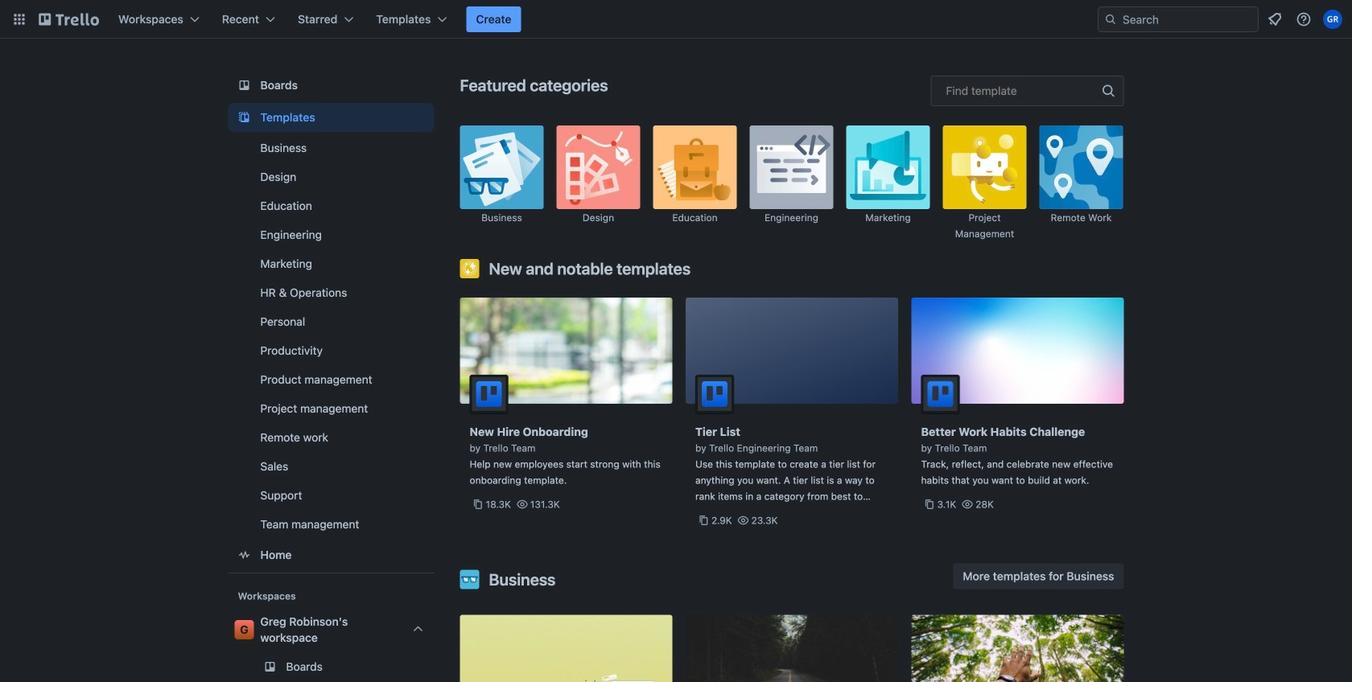 Task type: locate. For each thing, give the bounding box(es) containing it.
home image
[[235, 546, 254, 565]]

0 horizontal spatial trello team image
[[470, 375, 508, 414]]

trello team image
[[470, 375, 508, 414], [921, 375, 960, 414]]

trello engineering team image
[[695, 375, 734, 414]]

Search field
[[1117, 8, 1258, 31]]

None field
[[931, 76, 1124, 106]]

1 horizontal spatial trello team image
[[921, 375, 960, 414]]

2 trello team image from the left
[[921, 375, 960, 414]]

open information menu image
[[1296, 11, 1312, 27]]

education icon image
[[653, 126, 737, 209]]

primary element
[[0, 0, 1352, 39]]

greg robinson (gregrobinson96) image
[[1323, 10, 1342, 29]]

0 vertical spatial business icon image
[[460, 126, 544, 209]]

marketing icon image
[[846, 126, 930, 209]]

1 vertical spatial business icon image
[[460, 570, 479, 590]]

0 notifications image
[[1265, 10, 1285, 29]]

business icon image
[[460, 126, 544, 209], [460, 570, 479, 590]]



Task type: describe. For each thing, give the bounding box(es) containing it.
template board image
[[235, 108, 254, 127]]

1 business icon image from the top
[[460, 126, 544, 209]]

remote work icon image
[[1039, 126, 1123, 209]]

search image
[[1104, 13, 1117, 26]]

2 business icon image from the top
[[460, 570, 479, 590]]

back to home image
[[39, 6, 99, 32]]

engineering icon image
[[750, 126, 833, 209]]

design icon image
[[557, 126, 640, 209]]

project management icon image
[[943, 126, 1027, 209]]

board image
[[235, 76, 254, 95]]

1 trello team image from the left
[[470, 375, 508, 414]]



Task type: vqa. For each thing, say whether or not it's contained in the screenshot.
the Archive
no



